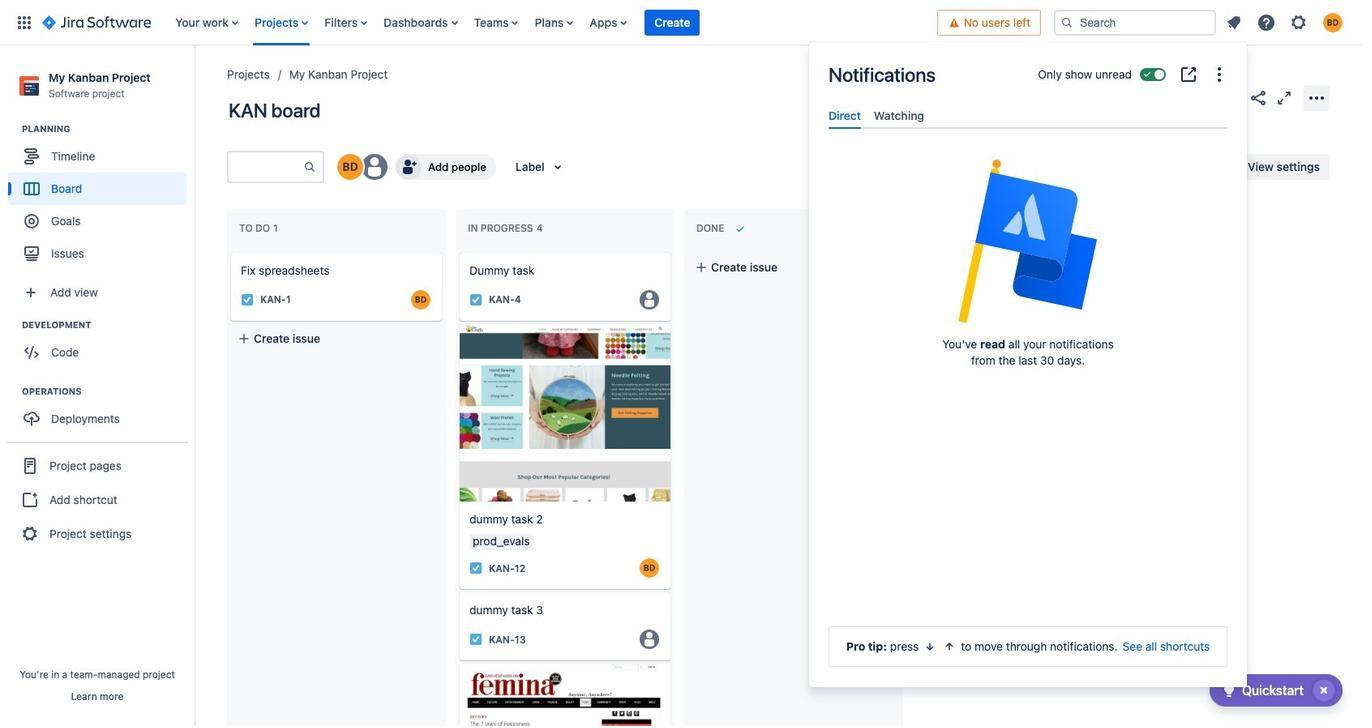 Task type: describe. For each thing, give the bounding box(es) containing it.
in progress element
[[468, 222, 546, 235]]

star kan board image
[[1223, 88, 1243, 107]]

task image down task image
[[470, 634, 483, 647]]

group for "operations" image
[[8, 385, 194, 441]]

settings image
[[1290, 13, 1309, 32]]

heading for group corresponding to the "development" 'image'
[[22, 319, 194, 332]]

check image
[[1220, 681, 1239, 701]]

appswitcher icon image
[[15, 13, 34, 32]]

help image
[[1257, 13, 1277, 32]]

1 horizontal spatial list
[[1220, 8, 1353, 37]]

Search this board text field
[[229, 153, 303, 182]]

open notifications in a new tab image
[[1180, 65, 1199, 84]]

more image
[[1210, 65, 1230, 84]]

task image
[[470, 562, 483, 575]]

goal image
[[24, 214, 39, 229]]

heading for group corresponding to "operations" image
[[22, 385, 194, 398]]

group for the "development" 'image'
[[8, 319, 194, 374]]

add people image
[[399, 157, 419, 177]]

0 horizontal spatial list
[[167, 0, 938, 45]]

your profile and settings image
[[1324, 13, 1343, 32]]

arrow down image
[[924, 641, 937, 654]]

planning image
[[2, 119, 22, 139]]

to do element
[[239, 222, 281, 235]]



Task type: vqa. For each thing, say whether or not it's contained in the screenshot.
banner
yes



Task type: locate. For each thing, give the bounding box(es) containing it.
primary element
[[10, 0, 938, 45]]

2 heading from the top
[[22, 319, 194, 332]]

None search field
[[1055, 9, 1217, 35]]

group
[[8, 123, 194, 275], [8, 319, 194, 374], [8, 385, 194, 441], [6, 442, 188, 557]]

2 vertical spatial heading
[[22, 385, 194, 398]]

1 vertical spatial heading
[[22, 319, 194, 332]]

0 vertical spatial heading
[[22, 123, 194, 136]]

notifications image
[[1225, 13, 1244, 32]]

dialog
[[810, 42, 1248, 688]]

list
[[167, 0, 938, 45], [1220, 8, 1353, 37]]

enter full screen image
[[1275, 88, 1295, 107]]

jira software image
[[42, 13, 151, 32], [42, 13, 151, 32]]

import image
[[1030, 157, 1050, 177]]

banner
[[0, 0, 1363, 45]]

heading
[[22, 123, 194, 136], [22, 319, 194, 332], [22, 385, 194, 398]]

create issue image
[[220, 242, 239, 261]]

list item
[[645, 0, 700, 45]]

task image down 'to do' element
[[241, 294, 254, 307]]

tab panel
[[823, 129, 1235, 144]]

heading for group associated with planning icon
[[22, 123, 194, 136]]

Search field
[[1055, 9, 1217, 35]]

tab list
[[823, 102, 1235, 129]]

dismiss quickstart image
[[1312, 678, 1338, 704]]

task image
[[241, 294, 254, 307], [470, 294, 483, 307], [470, 634, 483, 647]]

group for planning icon
[[8, 123, 194, 275]]

1 heading from the top
[[22, 123, 194, 136]]

arrow up image
[[944, 641, 957, 654]]

operations image
[[2, 382, 22, 402]]

development image
[[2, 316, 22, 335]]

task image down "in progress" element
[[470, 294, 483, 307]]

more actions image
[[1308, 88, 1327, 107]]

sidebar navigation image
[[177, 65, 213, 97]]

sidebar element
[[0, 45, 195, 727]]

search image
[[1061, 16, 1074, 29]]

3 heading from the top
[[22, 385, 194, 398]]



